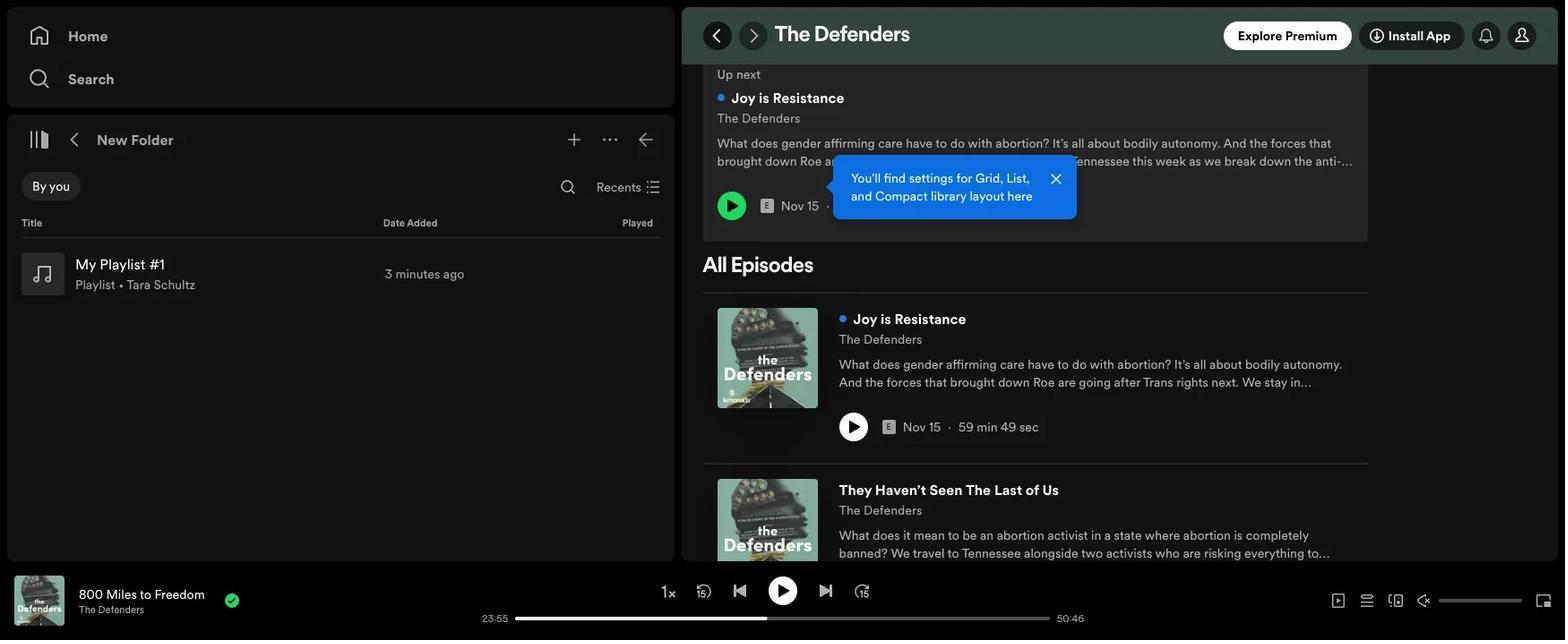 Task type: locate. For each thing, give the bounding box(es) containing it.
joy is resistance for top joy is resistance "link"'s the defenders link
[[732, 88, 845, 108]]

new episode image right joy is resistance image
[[839, 315, 846, 323]]

by
[[32, 177, 46, 195]]

playlist
[[75, 276, 115, 294]]

59 min 49 sec down you'll
[[837, 197, 917, 215]]

the defenders link for bottommost joy is resistance "link"
[[839, 330, 923, 349]]

next
[[737, 65, 761, 83]]

explicit element
[[760, 199, 774, 213], [882, 420, 896, 435]]

nov 15 left and
[[781, 197, 819, 215]]

59 min 49 sec for top joy is resistance "link"
[[837, 197, 917, 215]]

0 vertical spatial min
[[855, 197, 876, 215]]

they
[[839, 480, 872, 500]]

e up the 'haven't'
[[887, 422, 891, 433]]

all
[[703, 256, 727, 278]]

1 horizontal spatial joy is resistance
[[854, 309, 966, 329]]

0 vertical spatial is
[[759, 88, 770, 108]]

1 vertical spatial nov 15
[[903, 418, 941, 436]]

app
[[1427, 27, 1451, 45]]

all episodes
[[703, 256, 814, 278]]

1 horizontal spatial 59 min 49 sec
[[959, 418, 1039, 436]]

800 miles to freedom the defenders
[[79, 586, 205, 617]]

0 vertical spatial e
[[765, 201, 770, 211]]

install app link
[[1359, 22, 1466, 50]]

0 vertical spatial 49
[[879, 197, 895, 215]]

defenders inside they haven't seen the last of us the defenders
[[864, 502, 923, 520]]

added
[[407, 217, 438, 230]]

explore
[[1238, 27, 1283, 45]]

1 vertical spatial resistance
[[895, 309, 966, 329]]

e up 'episodes'
[[765, 201, 770, 211]]

1 vertical spatial is
[[881, 309, 891, 329]]

1 vertical spatial joy is resistance
[[854, 309, 966, 329]]

0 vertical spatial joy is resistance link
[[717, 87, 845, 108]]

date
[[383, 217, 405, 230]]

0 vertical spatial nov 15
[[781, 197, 819, 215]]

1 vertical spatial the defenders
[[717, 109, 801, 127]]

1 horizontal spatial min
[[977, 418, 998, 436]]

0 horizontal spatial joy is resistance
[[732, 88, 845, 108]]

sec for bottommost joy is resistance "link"
[[1020, 418, 1039, 436]]

none search field inside main element
[[554, 173, 582, 202]]

the left last
[[966, 480, 991, 500]]

search in your library image
[[561, 180, 575, 194]]

last
[[995, 480, 1022, 500]]

15 up seen
[[929, 418, 941, 436]]

skip back 15 seconds image
[[697, 584, 711, 598]]

1 vertical spatial e
[[887, 422, 891, 433]]

1 horizontal spatial 15
[[929, 418, 941, 436]]

0 horizontal spatial 49
[[879, 197, 895, 215]]

new folder
[[97, 130, 174, 150]]

defenders
[[814, 25, 910, 47], [742, 109, 801, 127], [864, 331, 923, 349], [864, 502, 923, 520], [98, 604, 144, 617]]

59
[[837, 197, 852, 215], [959, 418, 974, 436]]

compact
[[875, 187, 928, 205]]

they haven't seen the last of us image
[[717, 479, 818, 580]]

0 vertical spatial 59
[[837, 197, 852, 215]]

0 horizontal spatial new episode image
[[717, 94, 725, 101]]

1 vertical spatial 15
[[929, 418, 941, 436]]

what's new image
[[1480, 29, 1494, 43]]

min
[[855, 197, 876, 215], [977, 418, 998, 436]]

0 horizontal spatial sec
[[898, 197, 917, 215]]

now playing view image
[[42, 584, 56, 599]]

the inside 800 miles to freedom the defenders
[[79, 604, 96, 617]]

1 vertical spatial min
[[977, 418, 998, 436]]

15
[[807, 197, 819, 215], [929, 418, 941, 436]]

you
[[49, 177, 70, 195]]

1 horizontal spatial explicit element
[[882, 420, 896, 435]]

59 down you'll
[[837, 197, 852, 215]]

us
[[1043, 480, 1059, 500]]

explore premium button
[[1224, 22, 1352, 50]]

59 up they haven't seen the last of us link
[[959, 418, 974, 436]]

explicit element for top joy is resistance "link"'s the defenders link
[[760, 199, 774, 213]]

min up last
[[977, 418, 998, 436]]

layout
[[970, 187, 1005, 205]]

the
[[775, 25, 810, 47], [717, 109, 739, 127], [839, 331, 861, 349], [966, 480, 991, 500], [839, 502, 861, 520], [79, 604, 96, 617]]

0 vertical spatial sec
[[898, 197, 917, 215]]

explicit element for the defenders link related to bottommost joy is resistance "link"
[[882, 420, 896, 435]]

1 horizontal spatial nov
[[903, 418, 926, 436]]

by you
[[32, 177, 70, 195]]

1 vertical spatial 59
[[959, 418, 974, 436]]

1 vertical spatial 59 min 49 sec
[[959, 418, 1039, 436]]

sec down the find
[[898, 197, 917, 215]]

2 vertical spatial the defenders
[[839, 331, 923, 349]]

0 horizontal spatial explicit element
[[760, 199, 774, 213]]

joy is resistance image
[[717, 308, 818, 409]]

1 vertical spatial new episode image
[[839, 315, 846, 323]]

player controls element
[[233, 577, 1093, 626]]

of
[[1026, 480, 1039, 500]]

joy
[[732, 88, 756, 108], [854, 309, 877, 329]]

0 horizontal spatial nov 15
[[781, 197, 819, 215]]

0 vertical spatial 15
[[807, 197, 819, 215]]

the defenders link for top joy is resistance "link"
[[717, 108, 801, 127]]

next image
[[819, 584, 833, 598]]

0 vertical spatial joy is resistance
[[732, 88, 845, 108]]

15 left and
[[807, 197, 819, 215]]

go forward image
[[746, 29, 760, 43]]

0 vertical spatial explicit element
[[760, 199, 774, 213]]

nov 15 up the 'haven't'
[[903, 418, 941, 436]]

group
[[14, 246, 668, 303]]

society link
[[703, 1, 767, 37]]

the right go forward image
[[775, 25, 810, 47]]

59 min 49 sec
[[837, 197, 917, 215], [959, 418, 1039, 436]]

min down you'll
[[855, 197, 876, 215]]

1 vertical spatial sec
[[1020, 418, 1039, 436]]

the defenders inside top bar and user menu element
[[775, 25, 910, 47]]

the down up on the top of page
[[717, 109, 739, 127]]

explicit element up the 'haven't'
[[882, 420, 896, 435]]

0 vertical spatial nov
[[781, 197, 804, 215]]

sec up of
[[1020, 418, 1039, 436]]

home
[[68, 26, 108, 46]]

0 horizontal spatial 15
[[807, 197, 819, 215]]

800 miles to freedom link
[[79, 586, 205, 604]]

Society checkbox
[[703, 1, 767, 30]]

defenders inside 800 miles to freedom the defenders
[[98, 604, 144, 617]]

nov
[[781, 197, 804, 215], [903, 418, 926, 436]]

e
[[765, 201, 770, 211], [887, 422, 891, 433]]

now playing: 800 miles to freedom by the defenders footer
[[14, 576, 473, 626]]

resistance
[[773, 88, 845, 108], [895, 309, 966, 329]]

1 horizontal spatial new episode image
[[839, 315, 846, 323]]

0 horizontal spatial is
[[759, 88, 770, 108]]

new episode image
[[717, 94, 725, 101], [839, 315, 846, 323]]

the defenders for bottommost joy is resistance "link"
[[839, 331, 923, 349]]

sec for top joy is resistance "link"
[[898, 197, 917, 215]]

0 vertical spatial 59 min 49 sec
[[837, 197, 917, 215]]

0 vertical spatial new episode image
[[717, 94, 725, 101]]

1 vertical spatial explicit element
[[882, 420, 896, 435]]

society
[[714, 6, 756, 24]]

top bar and user menu element
[[682, 7, 1558, 65]]

schultz
[[154, 276, 195, 294]]

the defenders
[[775, 25, 910, 47], [717, 109, 801, 127], [839, 331, 923, 349]]

explicit element up 'episodes'
[[760, 199, 774, 213]]

the defenders link
[[717, 108, 801, 127], [839, 330, 923, 349], [839, 501, 923, 520], [79, 604, 144, 617]]

group containing playlist
[[14, 246, 668, 303]]

group inside main element
[[14, 246, 668, 303]]

up next
[[717, 65, 761, 83]]

49
[[879, 197, 895, 215], [1001, 418, 1017, 436]]

1 horizontal spatial sec
[[1020, 418, 1039, 436]]

you'll find settings for grid, list, and compact library layout here dialog
[[833, 155, 1077, 220]]

the left miles on the bottom of page
[[79, 604, 96, 617]]

0 horizontal spatial 59 min 49 sec
[[837, 197, 917, 215]]

1 vertical spatial 49
[[1001, 418, 1017, 436]]

install
[[1389, 27, 1424, 45]]

explore premium
[[1238, 27, 1338, 45]]

is
[[759, 88, 770, 108], [881, 309, 891, 329]]

1 horizontal spatial nov 15
[[903, 418, 941, 436]]

50:46
[[1057, 612, 1084, 626]]

1 vertical spatial nov
[[903, 418, 926, 436]]

0 horizontal spatial e
[[765, 201, 770, 211]]

nov up the 'haven't'
[[903, 418, 926, 436]]

0 vertical spatial joy
[[732, 88, 756, 108]]

skip forward 15 seconds image
[[854, 584, 869, 598]]

49 right and
[[879, 197, 895, 215]]

None search field
[[554, 173, 582, 202]]

59 min 49 sec up last
[[959, 418, 1039, 436]]

search
[[68, 69, 114, 89]]

0 horizontal spatial min
[[855, 197, 876, 215]]

49 up last
[[1001, 418, 1017, 436]]

1 horizontal spatial joy
[[854, 309, 877, 329]]

0 horizontal spatial nov
[[781, 197, 804, 215]]

joy is resistance link
[[717, 87, 845, 108], [839, 308, 966, 330]]

date added
[[383, 217, 438, 230]]

played
[[623, 217, 653, 230]]

Recents, List view field
[[582, 173, 671, 202]]

0 vertical spatial resistance
[[773, 88, 845, 108]]

1 horizontal spatial is
[[881, 309, 891, 329]]

nov 15
[[781, 197, 819, 215], [903, 418, 941, 436]]

new episode image down up on the top of page
[[717, 94, 725, 101]]

59 min 49 sec for bottommost joy is resistance "link"
[[959, 418, 1039, 436]]

1 horizontal spatial 49
[[1001, 418, 1017, 436]]

0 vertical spatial the defenders
[[775, 25, 910, 47]]

joy is resistance
[[732, 88, 845, 108], [854, 309, 966, 329]]

settings
[[909, 169, 954, 187]]

nov up 'episodes'
[[781, 197, 804, 215]]

sec
[[898, 197, 917, 215], [1020, 418, 1039, 436]]



Task type: describe. For each thing, give the bounding box(es) containing it.
connect to a device image
[[1389, 594, 1403, 608]]

new
[[97, 130, 128, 150]]

joy is resistance for the defenders link related to bottommost joy is resistance "link"
[[854, 309, 966, 329]]

the defenders link for they haven't seen the last of us link
[[839, 501, 923, 520]]

•
[[118, 276, 124, 294]]

library
[[931, 187, 967, 205]]

1 horizontal spatial resistance
[[895, 309, 966, 329]]

search link
[[29, 61, 653, 97]]

premium
[[1286, 27, 1338, 45]]

1 vertical spatial joy is resistance link
[[839, 308, 966, 330]]

the down 'they'
[[839, 502, 861, 520]]

change speed image
[[659, 583, 677, 601]]

haven't
[[875, 480, 926, 500]]

they haven't seen the last of us link
[[839, 479, 1059, 501]]

0 horizontal spatial 59
[[837, 197, 852, 215]]

folder
[[131, 130, 174, 150]]

find
[[884, 169, 906, 187]]

By you checkbox
[[22, 172, 81, 201]]

1 horizontal spatial 59
[[959, 418, 974, 436]]

recents
[[597, 178, 642, 196]]

episodes
[[731, 256, 814, 278]]

up
[[717, 65, 733, 83]]

home link
[[29, 18, 653, 54]]

1 vertical spatial joy
[[854, 309, 877, 329]]

tara
[[127, 276, 151, 294]]

go back image
[[710, 29, 725, 43]]

volume off image
[[1418, 594, 1432, 608]]

seen
[[930, 480, 963, 500]]

main element
[[7, 7, 1077, 562]]

title
[[22, 217, 42, 230]]

you'll
[[851, 169, 881, 187]]

nov for top joy is resistance "link"
[[781, 197, 804, 215]]

new episode image for top joy is resistance "link"'s the defenders link
[[717, 94, 725, 101]]

play image
[[776, 584, 790, 598]]

nov 15 for the defenders link related to bottommost joy is resistance "link"
[[903, 418, 941, 436]]

0 horizontal spatial joy
[[732, 88, 756, 108]]

you'll find settings for grid, list, and compact library layout here
[[851, 169, 1033, 205]]

they haven't seen the last of us the defenders
[[839, 480, 1059, 520]]

23:55
[[482, 612, 508, 626]]

here
[[1008, 187, 1033, 205]]

the inside top bar and user menu element
[[775, 25, 810, 47]]

previous image
[[733, 584, 747, 598]]

0 horizontal spatial resistance
[[773, 88, 845, 108]]

playlist • tara schultz
[[75, 276, 195, 294]]

miles
[[106, 586, 137, 604]]

freedom
[[155, 586, 205, 604]]

list,
[[1007, 169, 1030, 187]]

for
[[957, 169, 972, 187]]

1 horizontal spatial e
[[887, 422, 891, 433]]

grid,
[[976, 169, 1004, 187]]

new episode image for the defenders link related to bottommost joy is resistance "link"
[[839, 315, 846, 323]]

the defenders for top joy is resistance "link"
[[717, 109, 801, 127]]

nov 15 for top joy is resistance "link"'s the defenders link
[[781, 197, 819, 215]]

to
[[140, 586, 151, 604]]

800
[[79, 586, 103, 604]]

defenders inside top bar and user menu element
[[814, 25, 910, 47]]

the defenders link for the 800 miles to freedom link
[[79, 604, 144, 617]]

min for top joy is resistance "link"
[[855, 197, 876, 215]]

new folder button
[[93, 125, 177, 154]]

and
[[851, 187, 872, 205]]

min for bottommost joy is resistance "link"
[[977, 418, 998, 436]]

15 for the defenders link related to bottommost joy is resistance "link"
[[929, 418, 941, 436]]

the right joy is resistance image
[[839, 331, 861, 349]]

nov for bottommost joy is resistance "link"
[[903, 418, 926, 436]]

install app
[[1389, 27, 1451, 45]]

15 for top joy is resistance "link"'s the defenders link
[[807, 197, 819, 215]]



Task type: vqa. For each thing, say whether or not it's contained in the screenshot.
the left min
yes



